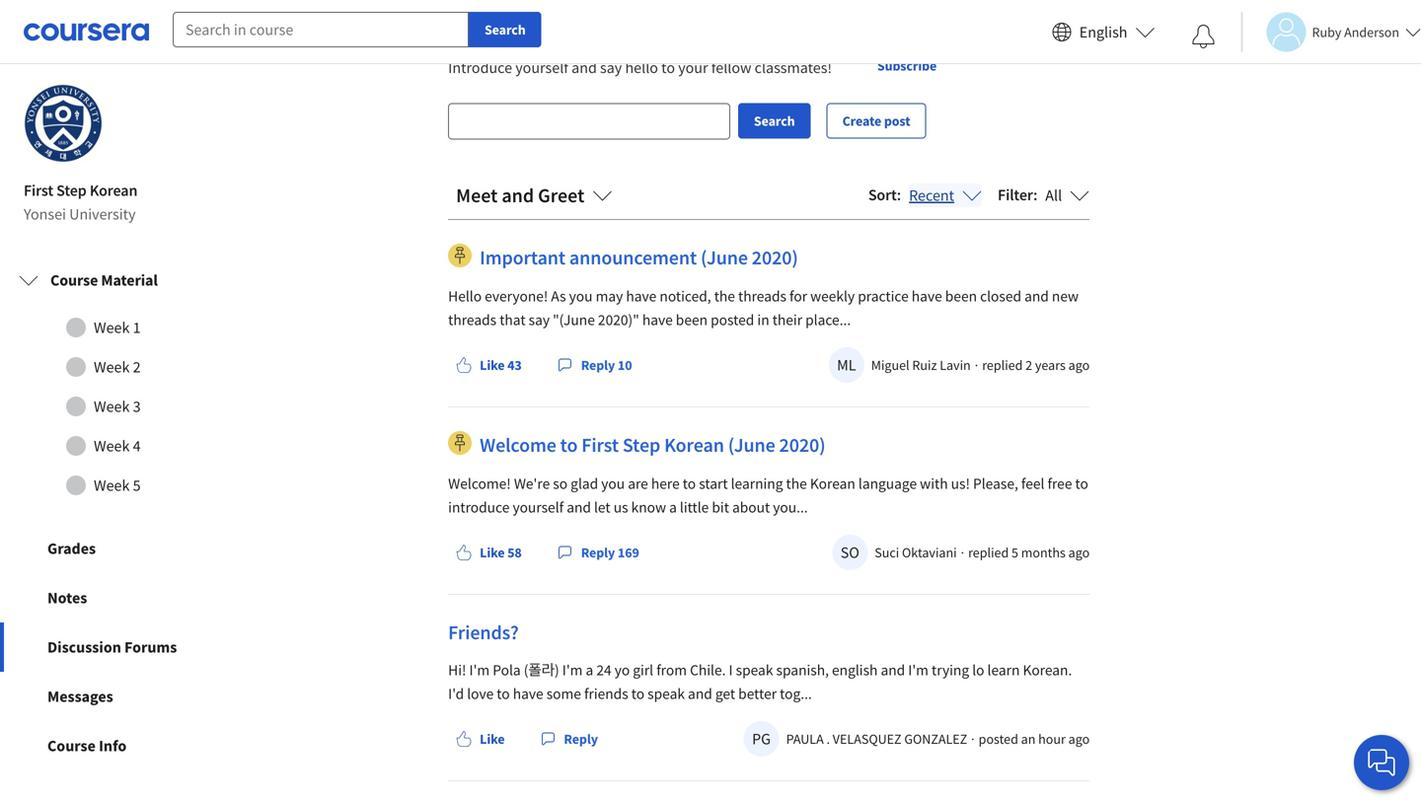 Task type: locate. For each thing, give the bounding box(es) containing it.
and left new
[[1025, 287, 1049, 305]]

week for week 2
[[94, 357, 130, 377]]

169
[[618, 544, 639, 561]]

reply left '10'
[[581, 356, 615, 374]]

i'm left trying
[[908, 661, 929, 679]]

0 horizontal spatial first
[[24, 181, 53, 200]]

2 week from the top
[[94, 357, 130, 377]]

like 58 button
[[448, 535, 530, 570]]

thumbs up image for important announcement (june 2020)
[[456, 357, 472, 373]]

1 vertical spatial course
[[47, 736, 96, 756]]

search
[[485, 21, 526, 38], [754, 112, 795, 130]]

0 vertical spatial search button
[[469, 12, 542, 47]]

us
[[614, 498, 628, 517]]

thumbs up image
[[456, 357, 472, 373], [456, 545, 472, 560]]

discussion forums
[[47, 638, 177, 657]]

0 vertical spatial posted
[[711, 310, 754, 329]]

and down 'chile.'
[[688, 684, 713, 703]]

threads up in
[[738, 287, 787, 305]]

5
[[133, 476, 141, 496], [1012, 544, 1019, 561]]

2 like from the top
[[480, 544, 505, 561]]

week down week 1
[[94, 357, 130, 377]]

2 horizontal spatial korean
[[810, 474, 856, 493]]

2 down 1
[[133, 357, 141, 377]]

say left hello
[[600, 58, 622, 78]]

yourself right introduce
[[516, 58, 569, 78]]

1 horizontal spatial step
[[623, 433, 661, 457]]

yourself inside welcome!  we're so glad you are here to start learning the korean language with us! please, feel free to introduce yourself and let us know a little bit about you...
[[513, 498, 564, 517]]

4 week from the top
[[94, 436, 130, 456]]

1 vertical spatial thumbs up image
[[456, 545, 472, 560]]

1 vertical spatial say
[[529, 310, 550, 329]]

yourself down we're
[[513, 498, 564, 517]]

sort:
[[869, 185, 901, 205]]

ago right years
[[1069, 356, 1090, 374]]

week for week 1
[[94, 318, 130, 338]]

girl
[[633, 661, 654, 679]]

search for search input field search 'button'
[[754, 112, 795, 130]]

5 down '4'
[[133, 476, 141, 496]]

2 vertical spatial ago
[[1069, 730, 1090, 748]]

been down noticed,
[[676, 310, 708, 329]]

meet and greet
[[456, 183, 585, 208]]

to down girl
[[632, 684, 645, 703]]

1 vertical spatial yourself
[[513, 498, 564, 517]]

43
[[508, 356, 522, 374]]

speak down "from"
[[648, 684, 685, 703]]

search button down the classmates!
[[738, 103, 811, 139]]

1 horizontal spatial say
[[600, 58, 622, 78]]

0 vertical spatial yourself
[[516, 58, 569, 78]]

week down "week 4"
[[94, 476, 130, 496]]

2020) up learning
[[779, 433, 826, 457]]

0 horizontal spatial posted
[[711, 310, 754, 329]]

let
[[594, 498, 611, 517]]

1 vertical spatial threads
[[448, 310, 497, 329]]

search button
[[469, 12, 542, 47], [738, 103, 811, 139]]

1 vertical spatial ·
[[961, 544, 965, 561]]

step
[[56, 181, 87, 200], [623, 433, 661, 457]]

speak right i at the right bottom
[[736, 661, 773, 679]]

language
[[859, 474, 917, 493]]

speak
[[736, 661, 773, 679], [648, 684, 685, 703]]

0 horizontal spatial a
[[586, 661, 594, 679]]

(june up learning
[[728, 433, 776, 457]]

material
[[101, 271, 158, 290]]

0 vertical spatial say
[[600, 58, 622, 78]]

replied for important announcement (june 2020)
[[982, 356, 1023, 374]]

0 vertical spatial replied
[[982, 356, 1023, 374]]

university
[[69, 204, 136, 224]]

(폴라)
[[524, 661, 559, 679]]

1 week from the top
[[94, 318, 130, 338]]

you right as
[[569, 287, 593, 305]]

1 vertical spatial ago
[[1069, 544, 1090, 561]]

week 3
[[94, 397, 141, 417]]

discussion forums link
[[0, 623, 284, 672]]

1 horizontal spatial 5
[[1012, 544, 1019, 561]]

posted left an
[[979, 730, 1019, 748]]

everyone!
[[485, 287, 548, 305]]

a inside welcome!  we're so glad you are here to start learning the korean language with us! please, feel free to introduce yourself and let us know a little bit about you...
[[669, 498, 677, 517]]

0 vertical spatial first
[[24, 181, 53, 200]]

to right free
[[1076, 474, 1089, 493]]

welcome to first step korean (june 2020) link
[[480, 433, 826, 457]]

korean up start
[[664, 433, 724, 457]]

3
[[133, 397, 141, 417]]

say right 'that'
[[529, 310, 550, 329]]

have right practice
[[912, 287, 942, 305]]

step up are
[[623, 433, 661, 457]]

you up us
[[601, 474, 625, 493]]

step up yonsei
[[56, 181, 87, 200]]

2 left years
[[1026, 356, 1033, 374]]

create
[[843, 112, 882, 130]]

reply down some
[[564, 730, 598, 748]]

1 vertical spatial search
[[754, 112, 795, 130]]

0 horizontal spatial the
[[714, 287, 735, 305]]

replied right lavin
[[982, 356, 1023, 374]]

0 horizontal spatial korean
[[90, 181, 138, 200]]

first up yonsei
[[24, 181, 53, 200]]

korean inside welcome!  we're so glad you are here to start learning the korean language with us! please, feel free to introduce yourself and let us know a little bit about you...
[[810, 474, 856, 493]]

ago right months
[[1069, 544, 1090, 561]]

(june up noticed,
[[701, 245, 748, 270]]

0 horizontal spatial step
[[56, 181, 87, 200]]

week 1
[[94, 318, 141, 338]]

course left material
[[50, 271, 98, 290]]

· right lavin
[[975, 356, 978, 374]]

week left 3
[[94, 397, 130, 417]]

0 horizontal spatial search
[[485, 21, 526, 38]]

glad
[[571, 474, 598, 493]]

1 horizontal spatial you
[[601, 474, 625, 493]]

1 horizontal spatial speak
[[736, 661, 773, 679]]

yourself
[[516, 58, 569, 78], [513, 498, 564, 517]]

ago right hour
[[1069, 730, 1090, 748]]

like 43
[[480, 356, 522, 374]]

week left 1
[[94, 318, 130, 338]]

1 horizontal spatial posted
[[979, 730, 1019, 748]]

course inside course material dropdown button
[[50, 271, 98, 290]]

about
[[732, 498, 770, 517]]

pola
[[493, 661, 521, 679]]

have down the (폴라)
[[513, 684, 544, 703]]

you inside hello everyone!  as you may have noticed,  the threads for weekly practice have been closed and new threads that say "(june 2020)" have been posted in their place...
[[569, 287, 593, 305]]

1 vertical spatial korean
[[664, 433, 724, 457]]

replied left months
[[968, 544, 1009, 561]]

1 horizontal spatial the
[[786, 474, 807, 493]]

0 horizontal spatial speak
[[648, 684, 685, 703]]

5 left months
[[1012, 544, 1019, 561]]

1 vertical spatial step
[[623, 433, 661, 457]]

pinned forum post image up welcome!
[[448, 431, 472, 455]]

· right 'gonzalez'
[[972, 730, 975, 748]]

messages link
[[0, 672, 284, 722]]

0 vertical spatial you
[[569, 287, 593, 305]]

years
[[1035, 356, 1066, 374]]

week for week 4
[[94, 436, 130, 456]]

reply left 169
[[581, 544, 615, 561]]

search up introduce
[[485, 21, 526, 38]]

0 vertical spatial the
[[714, 287, 735, 305]]

week left '4'
[[94, 436, 130, 456]]

like left 58 at left bottom
[[480, 544, 505, 561]]

pinned forum post image up hello
[[448, 244, 472, 267]]

week for week 5
[[94, 476, 130, 496]]

0 horizontal spatial you
[[569, 287, 593, 305]]

to
[[662, 58, 675, 78], [560, 433, 578, 457], [683, 474, 696, 493], [1076, 474, 1089, 493], [497, 684, 510, 703], [632, 684, 645, 703]]

0 vertical spatial course
[[50, 271, 98, 290]]

hour
[[1039, 730, 1066, 748]]

reply for announcement
[[581, 356, 615, 374]]

a left 24
[[586, 661, 594, 679]]

ruby
[[1312, 23, 1342, 41]]

2 vertical spatial korean
[[810, 474, 856, 493]]

1 vertical spatial pinned forum post image
[[448, 431, 472, 455]]

0 horizontal spatial been
[[676, 310, 708, 329]]

korean up university
[[90, 181, 138, 200]]

3 ago from the top
[[1069, 730, 1090, 748]]

thumbs up image left like 58
[[456, 545, 472, 560]]

week 4 link
[[19, 426, 266, 466]]

pg
[[752, 729, 771, 749]]

0 vertical spatial ·
[[975, 356, 978, 374]]

and right english
[[881, 661, 905, 679]]

thumbs up image inside like 58 button
[[456, 545, 472, 560]]

so
[[553, 474, 568, 493]]

i
[[729, 661, 733, 679]]

i'm right 'hi!'
[[469, 661, 490, 679]]

classmates!
[[755, 58, 832, 78]]

0 vertical spatial step
[[56, 181, 87, 200]]

0 vertical spatial search
[[485, 21, 526, 38]]

2 vertical spatial like
[[480, 730, 505, 748]]

posted left in
[[711, 310, 754, 329]]

2020) up for at the right
[[752, 245, 798, 270]]

2020)
[[752, 245, 798, 270], [779, 433, 826, 457]]

1 vertical spatial replied
[[968, 544, 1009, 561]]

yonsei
[[24, 204, 66, 224]]

2020)"
[[598, 310, 639, 329]]

thumbs up image for welcome to first step korean (june 2020)
[[456, 545, 472, 560]]

3 i'm from the left
[[908, 661, 929, 679]]

thumbs up image inside the like 43 button
[[456, 357, 472, 373]]

course left info
[[47, 736, 96, 756]]

and left let
[[567, 498, 591, 517]]

friends
[[584, 684, 628, 703]]

0 vertical spatial thumbs up image
[[456, 357, 472, 373]]

course
[[50, 271, 98, 290], [47, 736, 96, 756]]

important announcement (june 2020)
[[480, 245, 798, 270]]

0 vertical spatial pinned forum post image
[[448, 244, 472, 267]]

course info
[[47, 736, 127, 756]]

5 week from the top
[[94, 476, 130, 496]]

0 horizontal spatial threads
[[448, 310, 497, 329]]

search button for search input field
[[738, 103, 811, 139]]

0 horizontal spatial 5
[[133, 476, 141, 496]]

like right thumbs up image
[[480, 730, 505, 748]]

ml
[[837, 355, 856, 375]]

1 horizontal spatial i'm
[[562, 661, 583, 679]]

some
[[547, 684, 581, 703]]

first inside first step korean yonsei university
[[24, 181, 53, 200]]

course for course material
[[50, 271, 98, 290]]

course inside course info link
[[47, 736, 96, 756]]

reply for to
[[581, 544, 615, 561]]

the right noticed,
[[714, 287, 735, 305]]

· right oktaviani on the right
[[961, 544, 965, 561]]

a left little
[[669, 498, 677, 517]]

1 like from the top
[[480, 356, 505, 374]]

1 horizontal spatial search
[[754, 112, 795, 130]]

like for welcome to first step korean (june 2020)
[[480, 544, 505, 561]]

0 horizontal spatial say
[[529, 310, 550, 329]]

and
[[572, 58, 597, 78], [502, 183, 534, 208], [1025, 287, 1049, 305], [567, 498, 591, 517], [881, 661, 905, 679], [688, 684, 713, 703]]

i'm up some
[[562, 661, 583, 679]]

0 vertical spatial been
[[945, 287, 977, 305]]

miguel
[[871, 356, 910, 374]]

week
[[94, 318, 130, 338], [94, 357, 130, 377], [94, 397, 130, 417], [94, 436, 130, 456], [94, 476, 130, 496]]

learn
[[988, 661, 1020, 679]]

threads down hello
[[448, 310, 497, 329]]

1 vertical spatial been
[[676, 310, 708, 329]]

say inside hello everyone!  as you may have noticed,  the threads for weekly practice have been closed and new threads that say "(june 2020)" have been posted in their place...
[[529, 310, 550, 329]]

1 vertical spatial speak
[[648, 684, 685, 703]]

have down noticed,
[[642, 310, 673, 329]]

show notifications image
[[1192, 25, 1216, 48]]

i'd
[[448, 684, 464, 703]]

· posted an hour ago
[[972, 730, 1090, 748]]

spanish,
[[776, 661, 829, 679]]

1 vertical spatial you
[[601, 474, 625, 493]]

friends? link
[[448, 620, 519, 645]]

help center image
[[1370, 751, 1394, 775]]

korean inside first step korean yonsei university
[[90, 181, 138, 200]]

thumbs up image left the like 43
[[456, 357, 472, 373]]

3 week from the top
[[94, 397, 130, 417]]

1 horizontal spatial a
[[669, 498, 677, 517]]

4
[[133, 436, 141, 456]]

2 pinned forum post image from the top
[[448, 431, 472, 455]]

1 vertical spatial search button
[[738, 103, 811, 139]]

0 horizontal spatial i'm
[[469, 661, 490, 679]]

1 horizontal spatial search button
[[738, 103, 811, 139]]

1 vertical spatial a
[[586, 661, 594, 679]]

ago for welcome to first step korean (june 2020)
[[1069, 544, 1090, 561]]

0 horizontal spatial search button
[[469, 12, 542, 47]]

0 vertical spatial like
[[480, 356, 505, 374]]

course for course info
[[47, 736, 96, 756]]

search down the classmates!
[[754, 112, 795, 130]]

welcome!  we're so glad you are here to start learning the korean language with us! please, feel free to introduce yourself and let us know a little bit about you...
[[448, 474, 1089, 517]]

1 vertical spatial like
[[480, 544, 505, 561]]

·
[[975, 356, 978, 374], [961, 544, 965, 561], [972, 730, 975, 748]]

first step korean yonsei university
[[24, 181, 138, 224]]

2 horizontal spatial i'm
[[908, 661, 929, 679]]

2 thumbs up image from the top
[[456, 545, 472, 560]]

3 like from the top
[[480, 730, 505, 748]]

korean.
[[1023, 661, 1072, 679]]

search button up introduce
[[469, 12, 542, 47]]

info
[[99, 736, 127, 756]]

pinned forum post image
[[448, 244, 472, 267], [448, 431, 472, 455]]

to up so
[[560, 433, 578, 457]]

korean left language
[[810, 474, 856, 493]]

1 vertical spatial 5
[[1012, 544, 1019, 561]]

1 ago from the top
[[1069, 356, 1090, 374]]

like left 43
[[480, 356, 505, 374]]

start
[[699, 474, 728, 493]]

the up you...
[[786, 474, 807, 493]]

0 vertical spatial korean
[[90, 181, 138, 200]]

like
[[480, 356, 505, 374], [480, 544, 505, 561], [480, 730, 505, 748]]

0 vertical spatial a
[[669, 498, 677, 517]]

week 2 link
[[19, 348, 266, 387]]

search for search 'button' for search in course text field
[[485, 21, 526, 38]]

bit
[[712, 498, 729, 517]]

are
[[628, 474, 648, 493]]

chile.
[[690, 661, 726, 679]]

been left closed
[[945, 287, 977, 305]]

pinned forum post image for important
[[448, 244, 472, 267]]

announcement
[[570, 245, 697, 270]]

· for important announcement (june 2020)
[[975, 356, 978, 374]]

0 vertical spatial reply
[[581, 356, 615, 374]]

1 vertical spatial reply
[[581, 544, 615, 561]]

1 pinned forum post image from the top
[[448, 244, 472, 267]]

grades
[[47, 539, 96, 559]]

better
[[739, 684, 777, 703]]

have
[[626, 287, 657, 305], [912, 287, 942, 305], [642, 310, 673, 329], [513, 684, 544, 703]]

2 ago from the top
[[1069, 544, 1090, 561]]

1 vertical spatial the
[[786, 474, 807, 493]]

1 vertical spatial posted
[[979, 730, 1019, 748]]

paula . velasquez gonzalez
[[786, 730, 968, 748]]

subscribe button
[[848, 48, 966, 83]]

0 vertical spatial threads
[[738, 287, 787, 305]]

introduce yourself and say hello to your fellow classmates!
[[448, 58, 832, 78]]

1 vertical spatial first
[[582, 433, 619, 457]]

0 vertical spatial ago
[[1069, 356, 1090, 374]]

2
[[1026, 356, 1033, 374], [133, 357, 141, 377]]

1 thumbs up image from the top
[[456, 357, 472, 373]]

first up glad
[[582, 433, 619, 457]]

you...
[[773, 498, 808, 517]]



Task type: describe. For each thing, give the bounding box(es) containing it.
trying
[[932, 661, 969, 679]]

english button
[[1044, 0, 1163, 64]]

lavin
[[940, 356, 971, 374]]

miguel ruiz lavin
[[871, 356, 971, 374]]

1 horizontal spatial threads
[[738, 287, 787, 305]]

0 vertical spatial speak
[[736, 661, 773, 679]]

chat with us image
[[1366, 747, 1398, 779]]

welcome
[[480, 433, 557, 457]]

1 i'm from the left
[[469, 661, 490, 679]]

replied for welcome to first step korean (june 2020)
[[968, 544, 1009, 561]]

closed
[[980, 287, 1022, 305]]

friends?
[[448, 620, 519, 645]]

reply 169 link
[[550, 535, 647, 570]]

feel
[[1022, 474, 1045, 493]]

learning
[[731, 474, 783, 493]]

anderson
[[1345, 23, 1400, 41]]

ruiz
[[913, 356, 937, 374]]

"(june
[[553, 310, 595, 329]]

0 vertical spatial (june
[[701, 245, 748, 270]]

grades link
[[0, 524, 284, 574]]

in
[[758, 310, 770, 329]]

· for welcome to first step korean (june 2020)
[[961, 544, 965, 561]]

have right may
[[626, 287, 657, 305]]

oktaviani
[[902, 544, 957, 561]]

search button for search in course text field
[[469, 12, 542, 47]]

know
[[631, 498, 666, 517]]

like 43 button
[[448, 347, 530, 383]]

2 i'm from the left
[[562, 661, 583, 679]]

1 horizontal spatial 2
[[1026, 356, 1033, 374]]

to left the your
[[662, 58, 675, 78]]

place...
[[806, 310, 851, 329]]

weekly
[[811, 287, 855, 305]]

introduce
[[448, 58, 512, 78]]

welcome!
[[448, 474, 511, 493]]

thumbs up image
[[456, 731, 472, 747]]

week 5 link
[[19, 466, 266, 505]]

week 1 link
[[19, 308, 266, 348]]

and inside hello everyone!  as you may have noticed,  the threads for weekly practice have been closed and new threads that say "(june 2020)" have been posted in their place...
[[1025, 287, 1049, 305]]

to right here
[[683, 474, 696, 493]]

here
[[651, 474, 680, 493]]

love
[[467, 684, 494, 703]]

notes
[[47, 588, 87, 608]]

english
[[1080, 22, 1128, 42]]

2 vertical spatial reply
[[564, 730, 598, 748]]

create post
[[843, 112, 911, 130]]

0 vertical spatial 5
[[133, 476, 141, 496]]

suci oktaviani
[[875, 544, 957, 561]]

tog...
[[780, 684, 812, 703]]

week 3 link
[[19, 387, 266, 426]]

and up search input field
[[572, 58, 597, 78]]

all
[[1046, 185, 1062, 205]]

forums
[[124, 638, 177, 657]]

58
[[508, 544, 522, 561]]

like button
[[448, 721, 513, 757]]

an
[[1021, 730, 1036, 748]]

and right meet
[[502, 183, 534, 208]]

like 58
[[480, 544, 522, 561]]

coursera image
[[24, 16, 149, 48]]

a inside hi! i'm pola  (폴라) i'm a 24 yo girl from chile. i speak spanish, english and i'm trying lo learn korean. i'd love to have some friends to speak and get better tog...
[[586, 661, 594, 679]]

all button
[[1046, 183, 1090, 207]]

hi! i'm pola  (폴라) i'm a 24 yo girl from chile. i speak spanish, english and i'm trying lo learn korean. i'd love to have some friends to speak and get better tog...
[[448, 661, 1072, 703]]

pinned forum post image for welcome
[[448, 431, 472, 455]]

english
[[832, 661, 878, 679]]

yonsei university image
[[24, 84, 103, 163]]

the inside hello everyone!  as you may have noticed,  the threads for weekly practice have been closed and new threads that say "(june 2020)" have been posted in their place...
[[714, 287, 735, 305]]

reply 10 link
[[550, 347, 640, 383]]

ruby anderson
[[1312, 23, 1400, 41]]

hello
[[625, 58, 658, 78]]

1 vertical spatial (june
[[728, 433, 776, 457]]

1 horizontal spatial first
[[582, 433, 619, 457]]

Search in course text field
[[173, 12, 469, 47]]

hello
[[448, 287, 482, 305]]

to right love
[[497, 684, 510, 703]]

course info link
[[0, 722, 284, 771]]

us!
[[951, 474, 970, 493]]

course material button
[[3, 253, 281, 308]]

meet and greet button
[[456, 183, 612, 208]]

recent button
[[909, 183, 982, 207]]

reply 169
[[581, 544, 639, 561]]

from
[[657, 661, 687, 679]]

may
[[596, 287, 623, 305]]

1 horizontal spatial been
[[945, 287, 977, 305]]

· replied 5 months ago
[[961, 544, 1090, 561]]

and inside welcome!  we're so glad you are here to start learning the korean language with us! please, feel free to introduce yourself and let us know a little bit about you...
[[567, 498, 591, 517]]

suci
[[875, 544, 899, 561]]

posted inside hello everyone!  as you may have noticed,  the threads for weekly practice have been closed and new threads that say "(june 2020)" have been posted in their place...
[[711, 310, 754, 329]]

have inside hi! i'm pola  (폴라) i'm a 24 yo girl from chile. i speak spanish, english and i'm trying lo learn korean. i'd love to have some friends to speak and get better tog...
[[513, 684, 544, 703]]

new
[[1052, 287, 1079, 305]]

important
[[480, 245, 566, 270]]

24
[[597, 661, 612, 679]]

ago for important announcement (june 2020)
[[1069, 356, 1090, 374]]

you inside welcome!  we're so glad you are here to start learning the korean language with us! please, feel free to introduce yourself and let us know a little bit about you...
[[601, 474, 625, 493]]

please,
[[973, 474, 1019, 493]]

with
[[920, 474, 948, 493]]

step inside first step korean yonsei university
[[56, 181, 87, 200]]

get
[[716, 684, 736, 703]]

important announcement (june 2020) link
[[480, 245, 798, 270]]

post
[[884, 112, 911, 130]]

1 horizontal spatial korean
[[664, 433, 724, 457]]

0 vertical spatial 2020)
[[752, 245, 798, 270]]

week 5
[[94, 476, 141, 496]]

1
[[133, 318, 141, 338]]

week for week 3
[[94, 397, 130, 417]]

for
[[790, 287, 808, 305]]

as
[[551, 287, 566, 305]]

messages
[[47, 687, 113, 707]]

that
[[500, 310, 526, 329]]

2 vertical spatial ·
[[972, 730, 975, 748]]

free
[[1048, 474, 1072, 493]]

1 vertical spatial 2020)
[[779, 433, 826, 457]]

Search Input field
[[449, 104, 729, 139]]

reply link
[[532, 721, 606, 757]]

like for important announcement (june 2020)
[[480, 356, 505, 374]]

0 horizontal spatial 2
[[133, 357, 141, 377]]

the inside welcome!  we're so glad you are here to start learning the korean language with us! please, feel free to introduce yourself and let us know a little bit about you...
[[786, 474, 807, 493]]



Task type: vqa. For each thing, say whether or not it's contained in the screenshot.
1st the Like from the top
yes



